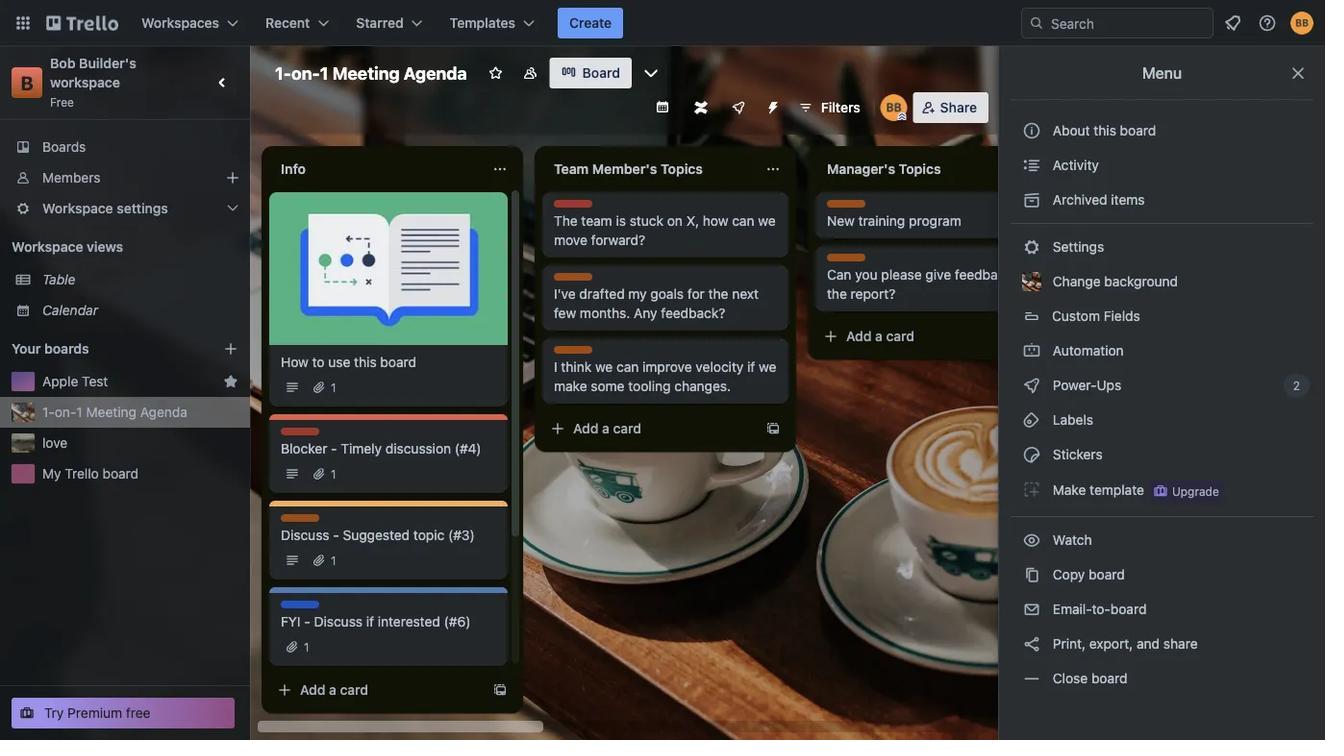 Task type: describe. For each thing, give the bounding box(es) containing it.
try premium free
[[44, 705, 151, 721]]

print,
[[1053, 636, 1086, 652]]

1 down use
[[331, 381, 336, 394]]

add a card button for team member's topics
[[542, 413, 758, 444]]

Team Member's Topics text field
[[542, 154, 754, 185]]

sm image for print, export, and share
[[1022, 635, 1041, 654]]

i've
[[554, 286, 576, 302]]

workspaces
[[141, 15, 219, 31]]

menu
[[1142, 64, 1182, 82]]

1 down discuss discuss - suggested topic (#3)
[[331, 554, 336, 567]]

a for team member's topics
[[602, 421, 610, 437]]

calendar link
[[42, 301, 238, 320]]

feedback?
[[661, 305, 725, 321]]

workspace navigation collapse icon image
[[210, 69, 237, 96]]

for
[[687, 286, 705, 302]]

forward?
[[591, 232, 645, 248]]

i
[[554, 359, 557, 375]]

your
[[12, 341, 41, 357]]

discuss i've drafted my goals for the next few months. any feedback?
[[554, 274, 759, 321]]

custom fields
[[1052, 308, 1140, 324]]

x,
[[686, 213, 699, 229]]

sm image for automation
[[1022, 341, 1041, 361]]

boards
[[42, 139, 86, 155]]

interested
[[378, 614, 440, 630]]

my trello board link
[[42, 464, 238, 484]]

add a card button for info
[[269, 675, 485, 706]]

members
[[42, 170, 100, 186]]

how
[[281, 354, 308, 370]]

the inside discuss i've drafted my goals for the next few months. any feedback?
[[708, 286, 728, 302]]

confluence icon image
[[694, 101, 707, 114]]

velocity
[[696, 359, 744, 375]]

drafted
[[579, 286, 625, 302]]

1 inside 1-on-1 meeting agenda link
[[76, 404, 82, 420]]

team member's topics
[[554, 161, 703, 177]]

email-
[[1053, 601, 1092, 617]]

board up to-
[[1089, 567, 1125, 583]]

can you please give feedback on the report? link
[[827, 265, 1050, 304]]

templates
[[450, 15, 515, 31]]

0 vertical spatial add a card button
[[815, 321, 1031, 352]]

1-on-1 meeting agenda inside "1-on-1 meeting agenda" text box
[[275, 63, 467, 83]]

and
[[1137, 636, 1160, 652]]

search image
[[1029, 15, 1044, 31]]

filters button
[[792, 92, 866, 123]]

recent
[[265, 15, 310, 31]]

make
[[554, 378, 587, 394]]

- for blocker
[[331, 441, 337, 457]]

email-to-board link
[[1011, 594, 1313, 625]]

sm image for make template
[[1022, 480, 1041, 499]]

a for info
[[329, 682, 336, 698]]

sm image for power-ups
[[1022, 376, 1041, 395]]

back to home image
[[46, 8, 118, 38]]

(#4)
[[455, 441, 481, 457]]

color: red, title: "blocker" element for the team is stuck on x, how can we move forward?
[[554, 200, 596, 214]]

items
[[1111, 192, 1145, 208]]

settings link
[[1011, 232, 1313, 263]]

the
[[554, 213, 578, 229]]

automation link
[[1011, 336, 1313, 366]]

sm image for stickers
[[1022, 445, 1041, 464]]

table
[[42, 272, 75, 288]]

b
[[21, 71, 33, 94]]

program
[[909, 213, 961, 229]]

power-
[[1053, 377, 1097, 393]]

add board image
[[223, 341, 238, 357]]

i've drafted my goals for the next few months. any feedback? link
[[554, 285, 777, 323]]

1- inside text box
[[275, 63, 291, 83]]

manager's topics
[[827, 161, 941, 177]]

color: orange, title: "discuss" element for drafted
[[554, 273, 597, 288]]

i think we can improve velocity if we make some tooling changes. link
[[554, 358, 777, 396]]

close
[[1053, 671, 1088, 687]]

Info text field
[[269, 154, 481, 185]]

move
[[554, 232, 587, 248]]

1-on-1 meeting agenda inside 1-on-1 meeting agenda link
[[42, 404, 187, 420]]

my
[[42, 466, 61, 482]]

card for team member's topics
[[613, 421, 641, 437]]

board down export,
[[1091, 671, 1127, 687]]

1 down color: blue, title: "fyi" element
[[304, 640, 309, 654]]

Manager's Topics text field
[[815, 154, 1027, 185]]

agenda inside text box
[[404, 63, 467, 83]]

board link
[[550, 58, 632, 88]]

discuss for can
[[827, 255, 870, 268]]

sm image for close board
[[1022, 669, 1041, 688]]

workspace visible image
[[523, 65, 538, 81]]

share
[[1163, 636, 1198, 652]]

topic
[[413, 527, 444, 543]]

add for team member's topics
[[573, 421, 599, 437]]

sm image for archived items
[[1022, 190, 1041, 210]]

copy board link
[[1011, 560, 1313, 590]]

tooling
[[628, 378, 671, 394]]

give
[[925, 267, 951, 283]]

discuss i think we can improve velocity if we make some tooling changes.
[[554, 347, 776, 394]]

the inside discuss can you please give feedback on the report?
[[827, 286, 847, 302]]

sm image for activity
[[1022, 156, 1041, 175]]

add a card for info
[[300, 682, 368, 698]]

member's
[[592, 161, 657, 177]]

sm image for email-to-board
[[1022, 600, 1041, 619]]

board right use
[[380, 354, 416, 370]]

2 horizontal spatial card
[[886, 328, 914, 344]]

stickers
[[1049, 447, 1103, 463]]

about this board button
[[1011, 115, 1313, 146]]

feedback
[[955, 267, 1012, 283]]

builder's
[[79, 55, 136, 71]]

add for info
[[300, 682, 325, 698]]

my trello board
[[42, 466, 139, 482]]

primary element
[[0, 0, 1325, 46]]

we inside blocker the team is stuck on x, how can we move forward?
[[758, 213, 776, 229]]

board
[[582, 65, 620, 81]]

sm image for watch
[[1022, 531, 1041, 550]]

color: orange, title: "discuss" element for you
[[827, 254, 870, 268]]

to-
[[1092, 601, 1110, 617]]

info
[[281, 161, 306, 177]]

discuss for new
[[827, 201, 870, 214]]

if inside fyi fyi - discuss if interested (#6)
[[366, 614, 374, 630]]

views
[[87, 239, 123, 255]]

please
[[881, 267, 922, 283]]

board down love link
[[102, 466, 139, 482]]

your boards
[[12, 341, 89, 357]]

blocker for the
[[554, 201, 596, 214]]

1 vertical spatial agenda
[[140, 404, 187, 420]]

this member is an admin of this board. image
[[898, 113, 906, 121]]

bob
[[50, 55, 76, 71]]

we up some
[[595, 359, 613, 375]]

discuss inside fyi fyi - discuss if interested (#6)
[[314, 614, 362, 630]]

blocker for blocker
[[281, 429, 323, 442]]

manager's
[[827, 161, 895, 177]]

customize views image
[[641, 63, 660, 83]]

1 inside "1-on-1 meeting agenda" text box
[[320, 63, 328, 83]]

you
[[855, 267, 877, 283]]

change background link
[[1011, 266, 1313, 297]]

0 vertical spatial a
[[875, 328, 883, 344]]

on inside discuss can you please give feedback on the report?
[[1016, 267, 1031, 283]]

workspaces button
[[130, 8, 250, 38]]

discuss - suggested topic (#3) link
[[281, 526, 496, 545]]

to
[[312, 354, 325, 370]]

create
[[569, 15, 612, 31]]

free
[[50, 95, 74, 109]]

blocker blocker - timely discussion (#4)
[[281, 429, 481, 457]]

sm image for copy board
[[1022, 565, 1041, 585]]

change background
[[1049, 274, 1178, 289]]



Task type: vqa. For each thing, say whether or not it's contained in the screenshot.
Actions
no



Task type: locate. For each thing, give the bounding box(es) containing it.
labels
[[1049, 412, 1093, 428]]

can inside blocker the team is stuck on x, how can we move forward?
[[732, 213, 754, 229]]

free
[[126, 705, 151, 721]]

add a card button down can you please give feedback on the report? link
[[815, 321, 1031, 352]]

sm image left power-
[[1022, 376, 1041, 395]]

1 horizontal spatial add a card
[[573, 421, 641, 437]]

0 vertical spatial bob builder (bobbuilder40) image
[[1290, 12, 1313, 35]]

card down report?
[[886, 328, 914, 344]]

table link
[[42, 270, 238, 289]]

sm image for settings
[[1022, 238, 1041, 257]]

workspace for workspace settings
[[42, 200, 113, 216]]

sm image
[[1022, 156, 1041, 175], [1022, 190, 1041, 210], [1022, 341, 1041, 361], [1022, 376, 1041, 395], [1022, 445, 1041, 464], [1022, 635, 1041, 654]]

sm image inside labels link
[[1022, 411, 1041, 430]]

1 vertical spatial card
[[613, 421, 641, 437]]

how
[[703, 213, 728, 229]]

0 vertical spatial meeting
[[332, 63, 400, 83]]

0 vertical spatial 1-on-1 meeting agenda
[[275, 63, 467, 83]]

sm image inside print, export, and share link
[[1022, 635, 1041, 654]]

change
[[1053, 274, 1101, 289]]

this right about at the right of the page
[[1094, 123, 1116, 138]]

meeting down test
[[86, 404, 136, 420]]

sm image inside activity link
[[1022, 156, 1041, 175]]

2 fyi from the top
[[281, 614, 300, 630]]

meeting down starred
[[332, 63, 400, 83]]

2 vertical spatial add a card button
[[269, 675, 485, 706]]

how to use this board
[[281, 354, 416, 370]]

apple test
[[42, 374, 108, 389]]

my
[[628, 286, 647, 302]]

discuss inside 'discuss i think we can improve velocity if we make some tooling changes.'
[[554, 347, 597, 361]]

color: red, title: "blocker" element for blocker - timely discussion (#4)
[[281, 428, 323, 442]]

on left x,
[[667, 213, 683, 229]]

0 vertical spatial add
[[846, 328, 872, 344]]

we right the how
[[758, 213, 776, 229]]

create button
[[558, 8, 623, 38]]

1 horizontal spatial add
[[573, 421, 599, 437]]

1 horizontal spatial a
[[602, 421, 610, 437]]

color: orange, title: "discuss" element down new on the top of the page
[[827, 254, 870, 268]]

color: orange, title: "discuss" element down "manager's"
[[827, 200, 870, 214]]

0 vertical spatial if
[[747, 359, 755, 375]]

fyi
[[281, 602, 299, 615], [281, 614, 300, 630]]

calendar power-up image
[[655, 99, 670, 114]]

1 vertical spatial on
[[1016, 267, 1031, 283]]

1-on-1 meeting agenda link
[[42, 403, 238, 422]]

sm image for labels
[[1022, 411, 1041, 430]]

we right velocity
[[759, 359, 776, 375]]

3 sm image from the top
[[1022, 341, 1041, 361]]

1-on-1 meeting agenda down starred
[[275, 63, 467, 83]]

0 vertical spatial add a card
[[846, 328, 914, 344]]

workspace inside popup button
[[42, 200, 113, 216]]

0 horizontal spatial the
[[708, 286, 728, 302]]

email-to-board
[[1049, 601, 1147, 617]]

activity link
[[1011, 150, 1313, 181]]

0 horizontal spatial bob builder (bobbuilder40) image
[[880, 94, 907, 121]]

add a card for team member's topics
[[573, 421, 641, 437]]

upgrade
[[1172, 485, 1219, 498]]

if left interested on the left of page
[[366, 614, 374, 630]]

background
[[1104, 274, 1178, 289]]

board inside button
[[1120, 123, 1156, 138]]

-
[[331, 441, 337, 457], [333, 527, 339, 543], [304, 614, 310, 630]]

add a card button down fyi - discuss if interested (#6) "link"
[[269, 675, 485, 706]]

new training program link
[[827, 212, 1050, 231]]

starred button
[[345, 8, 434, 38]]

b link
[[12, 67, 42, 98]]

1 vertical spatial add a card button
[[542, 413, 758, 444]]

1 vertical spatial on-
[[55, 404, 76, 420]]

2 horizontal spatial add a card button
[[815, 321, 1031, 352]]

4 sm image from the top
[[1022, 531, 1041, 550]]

templates button
[[438, 8, 546, 38]]

ups
[[1097, 377, 1121, 393]]

0 vertical spatial card
[[886, 328, 914, 344]]

0 vertical spatial can
[[732, 213, 754, 229]]

discuss for i've
[[554, 274, 597, 288]]

sm image inside copy board link
[[1022, 565, 1041, 585]]

0 horizontal spatial add
[[300, 682, 325, 698]]

this inside button
[[1094, 123, 1116, 138]]

power-ups
[[1049, 377, 1125, 393]]

2 the from the left
[[827, 286, 847, 302]]

0 vertical spatial on-
[[291, 63, 320, 83]]

1 horizontal spatial on
[[1016, 267, 1031, 283]]

0 horizontal spatial color: red, title: "blocker" element
[[281, 428, 323, 442]]

1 vertical spatial if
[[366, 614, 374, 630]]

how to use this board link
[[281, 353, 496, 372]]

sm image left the labels
[[1022, 411, 1041, 430]]

blocker - timely discussion (#4) link
[[281, 439, 496, 459]]

2 vertical spatial -
[[304, 614, 310, 630]]

on- down apple on the bottom left of the page
[[55, 404, 76, 420]]

color: orange, title: "discuss" element
[[827, 200, 870, 214], [827, 254, 870, 268], [554, 273, 597, 288], [554, 346, 597, 361], [281, 514, 324, 529]]

board
[[1120, 123, 1156, 138], [380, 354, 416, 370], [102, 466, 139, 482], [1089, 567, 1125, 583], [1110, 601, 1147, 617], [1091, 671, 1127, 687]]

0 vertical spatial color: red, title: "blocker" element
[[554, 200, 596, 214]]

blocker the team is stuck on x, how can we move forward?
[[554, 201, 776, 248]]

1 vertical spatial can
[[616, 359, 639, 375]]

sm image left email-
[[1022, 600, 1041, 619]]

color: orange, title: "discuss" element left suggested
[[281, 514, 324, 529]]

add down color: blue, title: "fyi" element
[[300, 682, 325, 698]]

0 horizontal spatial on
[[667, 213, 683, 229]]

on- down recent popup button at the top left of the page
[[291, 63, 320, 83]]

topics up discuss new training program
[[899, 161, 941, 177]]

create from template… image
[[492, 683, 508, 698]]

sm image inside stickers link
[[1022, 445, 1041, 464]]

sm image left "copy"
[[1022, 565, 1041, 585]]

1 sm image from the top
[[1022, 156, 1041, 175]]

color: orange, title: "discuss" element for training
[[827, 200, 870, 214]]

3 sm image from the top
[[1022, 480, 1041, 499]]

workspace views
[[12, 239, 123, 255]]

workspace
[[42, 200, 113, 216], [12, 239, 83, 255]]

0 horizontal spatial if
[[366, 614, 374, 630]]

sm image left print,
[[1022, 635, 1041, 654]]

card for info
[[340, 682, 368, 698]]

add a card button down tooling
[[542, 413, 758, 444]]

1 horizontal spatial can
[[732, 213, 754, 229]]

try premium free button
[[12, 698, 235, 729]]

power ups image
[[731, 100, 746, 115]]

sm image left close
[[1022, 669, 1041, 688]]

agenda up love link
[[140, 404, 187, 420]]

export,
[[1089, 636, 1133, 652]]

1 horizontal spatial 1-
[[275, 63, 291, 83]]

discuss for i
[[554, 347, 597, 361]]

color: red, title: "blocker" element
[[554, 200, 596, 214], [281, 428, 323, 442]]

6 sm image from the top
[[1022, 635, 1041, 654]]

sm image inside watch link
[[1022, 531, 1041, 550]]

1 sm image from the top
[[1022, 238, 1041, 257]]

color: orange, title: "discuss" element for think
[[554, 346, 597, 361]]

share button
[[913, 92, 988, 123]]

1 horizontal spatial color: red, title: "blocker" element
[[554, 200, 596, 214]]

sm image inside archived items link
[[1022, 190, 1041, 210]]

0 horizontal spatial add a card button
[[269, 675, 485, 706]]

color: orange, title: "discuss" element up 'make'
[[554, 346, 597, 361]]

card down fyi - discuss if interested (#6) "link"
[[340, 682, 368, 698]]

goals
[[650, 286, 684, 302]]

0 horizontal spatial a
[[329, 682, 336, 698]]

make
[[1053, 482, 1086, 498]]

2 horizontal spatial add a card
[[846, 328, 914, 344]]

can right the how
[[732, 213, 754, 229]]

sm image left make
[[1022, 480, 1041, 499]]

switch to… image
[[13, 13, 33, 33]]

2 horizontal spatial a
[[875, 328, 883, 344]]

discuss
[[827, 201, 870, 214], [827, 255, 870, 268], [554, 274, 597, 288], [554, 347, 597, 361], [281, 515, 324, 529], [281, 527, 329, 543], [314, 614, 362, 630]]

Board name text field
[[265, 58, 477, 88]]

create from template… image
[[765, 421, 781, 437]]

0 vertical spatial workspace
[[42, 200, 113, 216]]

calendar
[[42, 302, 98, 318]]

agenda
[[404, 63, 467, 83], [140, 404, 187, 420]]

agenda left star or unstar board icon
[[404, 63, 467, 83]]

1 the from the left
[[708, 286, 728, 302]]

1 down the blocker blocker - timely discussion (#4)
[[331, 467, 336, 481]]

if inside 'discuss i think we can improve velocity if we make some tooling changes.'
[[747, 359, 755, 375]]

sm image inside settings link
[[1022, 238, 1041, 257]]

blocker inside blocker the team is stuck on x, how can we move forward?
[[554, 201, 596, 214]]

1 horizontal spatial on-
[[291, 63, 320, 83]]

team
[[554, 161, 589, 177]]

board up activity link
[[1120, 123, 1156, 138]]

topics inside text field
[[661, 161, 703, 177]]

1 horizontal spatial topics
[[899, 161, 941, 177]]

changes.
[[674, 378, 731, 394]]

5 sm image from the top
[[1022, 445, 1041, 464]]

1 horizontal spatial add a card button
[[542, 413, 758, 444]]

the team is stuck on x, how can we move forward? link
[[554, 212, 777, 250]]

0 horizontal spatial card
[[340, 682, 368, 698]]

card
[[886, 328, 914, 344], [613, 421, 641, 437], [340, 682, 368, 698]]

add a card
[[846, 328, 914, 344], [573, 421, 641, 437], [300, 682, 368, 698]]

add a card down fyi fyi - discuss if interested (#6)
[[300, 682, 368, 698]]

1 vertical spatial add a card
[[573, 421, 641, 437]]

1- up love
[[42, 404, 55, 420]]

1-on-1 meeting agenda down apple test link
[[42, 404, 187, 420]]

2 vertical spatial add a card
[[300, 682, 368, 698]]

the right for
[[708, 286, 728, 302]]

add down 'make'
[[573, 421, 599, 437]]

sm image left settings
[[1022, 238, 1041, 257]]

2 vertical spatial a
[[329, 682, 336, 698]]

workspace
[[50, 75, 120, 90]]

topics
[[661, 161, 703, 177], [899, 161, 941, 177]]

sm image left stickers
[[1022, 445, 1041, 464]]

discuss for discuss
[[281, 515, 324, 529]]

Search field
[[1044, 9, 1213, 38]]

recent button
[[254, 8, 341, 38]]

0 vertical spatial agenda
[[404, 63, 467, 83]]

discuss inside discuss i've drafted my goals for the next few months. any feedback?
[[554, 274, 597, 288]]

0 vertical spatial this
[[1094, 123, 1116, 138]]

color: blue, title: "fyi" element
[[281, 601, 319, 615]]

workspace up table
[[12, 239, 83, 255]]

bob builder (bobbuilder40) image right filters
[[880, 94, 907, 121]]

discuss inside discuss new training program
[[827, 201, 870, 214]]

1 fyi from the top
[[281, 602, 299, 615]]

1- down recent
[[275, 63, 291, 83]]

color: red, title: "blocker" element up move
[[554, 200, 596, 214]]

a down fyi fyi - discuss if interested (#6)
[[329, 682, 336, 698]]

sm image left archived
[[1022, 190, 1041, 210]]

on right feedback
[[1016, 267, 1031, 283]]

1 horizontal spatial this
[[1094, 123, 1116, 138]]

6 sm image from the top
[[1022, 600, 1041, 619]]

- inside fyi fyi - discuss if interested (#6)
[[304, 614, 310, 630]]

1 horizontal spatial agenda
[[404, 63, 467, 83]]

1 vertical spatial -
[[333, 527, 339, 543]]

add down report?
[[846, 328, 872, 344]]

sm image left the watch
[[1022, 531, 1041, 550]]

add a card button
[[815, 321, 1031, 352], [542, 413, 758, 444], [269, 675, 485, 706]]

2 topics from the left
[[899, 161, 941, 177]]

1 vertical spatial add
[[573, 421, 599, 437]]

1 topics from the left
[[661, 161, 703, 177]]

color: red, title: "blocker" element left timely
[[281, 428, 323, 442]]

1 vertical spatial bob builder (bobbuilder40) image
[[880, 94, 907, 121]]

0 vertical spatial -
[[331, 441, 337, 457]]

card down some
[[613, 421, 641, 437]]

discuss inside discuss can you please give feedback on the report?
[[827, 255, 870, 268]]

0 horizontal spatial this
[[354, 354, 377, 370]]

sm image left automation
[[1022, 341, 1041, 361]]

0 horizontal spatial on-
[[55, 404, 76, 420]]

a down report?
[[875, 328, 883, 344]]

bob builder (bobbuilder40) image right open information menu image
[[1290, 12, 1313, 35]]

1 down recent popup button at the top left of the page
[[320, 63, 328, 83]]

sm image inside close board link
[[1022, 669, 1041, 688]]

sm image
[[1022, 238, 1041, 257], [1022, 411, 1041, 430], [1022, 480, 1041, 499], [1022, 531, 1041, 550], [1022, 565, 1041, 585], [1022, 600, 1041, 619], [1022, 669, 1041, 688]]

0 horizontal spatial agenda
[[140, 404, 187, 420]]

1 vertical spatial workspace
[[12, 239, 83, 255]]

1 vertical spatial a
[[602, 421, 610, 437]]

- for fyi
[[304, 614, 310, 630]]

can inside 'discuss i think we can improve velocity if we make some tooling changes.'
[[616, 359, 639, 375]]

copy
[[1053, 567, 1085, 583]]

1 vertical spatial color: red, title: "blocker" element
[[281, 428, 323, 442]]

0 horizontal spatial meeting
[[86, 404, 136, 420]]

we
[[758, 213, 776, 229], [595, 359, 613, 375], [759, 359, 776, 375]]

your boards with 4 items element
[[12, 338, 194, 361]]

fyi fyi - discuss if interested (#6)
[[281, 602, 471, 630]]

workspace for workspace views
[[12, 239, 83, 255]]

meeting inside text box
[[332, 63, 400, 83]]

archived items
[[1049, 192, 1145, 208]]

starred icon image
[[223, 374, 238, 389]]

activity
[[1049, 157, 1099, 173]]

bob builder (bobbuilder40) image
[[1290, 12, 1313, 35], [880, 94, 907, 121]]

labels link
[[1011, 405, 1313, 436]]

2
[[1293, 379, 1300, 392]]

board up print, export, and share
[[1110, 601, 1147, 617]]

stuck
[[630, 213, 663, 229]]

open information menu image
[[1258, 13, 1277, 33]]

premium
[[67, 705, 122, 721]]

1 vertical spatial 1-on-1 meeting agenda
[[42, 404, 187, 420]]

0 horizontal spatial topics
[[661, 161, 703, 177]]

print, export, and share
[[1049, 636, 1198, 652]]

0 vertical spatial on
[[667, 213, 683, 229]]

1 horizontal spatial the
[[827, 286, 847, 302]]

7 sm image from the top
[[1022, 669, 1041, 688]]

is
[[616, 213, 626, 229]]

make template
[[1049, 482, 1144, 498]]

bob builder's workspace link
[[50, 55, 140, 90]]

team
[[581, 213, 612, 229]]

automation image
[[757, 92, 784, 119]]

4 sm image from the top
[[1022, 376, 1041, 395]]

on
[[667, 213, 683, 229], [1016, 267, 1031, 283]]

blocker
[[554, 201, 596, 214], [281, 429, 323, 442], [281, 441, 327, 457]]

2 sm image from the top
[[1022, 190, 1041, 210]]

star or unstar board image
[[488, 65, 504, 81]]

0 horizontal spatial 1-on-1 meeting agenda
[[42, 404, 187, 420]]

add a card down some
[[573, 421, 641, 437]]

1 down apple test
[[76, 404, 82, 420]]

a down some
[[602, 421, 610, 437]]

some
[[591, 378, 625, 394]]

2 vertical spatial add
[[300, 682, 325, 698]]

on inside blocker the team is stuck on x, how can we move forward?
[[667, 213, 683, 229]]

this right use
[[354, 354, 377, 370]]

- for discuss
[[333, 527, 339, 543]]

0 notifications image
[[1221, 12, 1244, 35]]

if right velocity
[[747, 359, 755, 375]]

workspace down members
[[42, 200, 113, 216]]

1 vertical spatial this
[[354, 354, 377, 370]]

can
[[827, 267, 851, 283]]

0 vertical spatial 1-
[[275, 63, 291, 83]]

months.
[[580, 305, 630, 321]]

topics inside "text field"
[[899, 161, 941, 177]]

1 horizontal spatial card
[[613, 421, 641, 437]]

if
[[747, 359, 755, 375], [366, 614, 374, 630]]

discuss can you please give feedback on the report?
[[827, 255, 1031, 302]]

2 sm image from the top
[[1022, 411, 1041, 430]]

sm image left activity
[[1022, 156, 1041, 175]]

2 vertical spatial card
[[340, 682, 368, 698]]

0 horizontal spatial 1-
[[42, 404, 55, 420]]

- inside the blocker blocker - timely discussion (#4)
[[331, 441, 337, 457]]

upgrade button
[[1149, 480, 1223, 503]]

1 vertical spatial 1-
[[42, 404, 55, 420]]

1 horizontal spatial bob builder (bobbuilder40) image
[[1290, 12, 1313, 35]]

1 vertical spatial meeting
[[86, 404, 136, 420]]

add a card down report?
[[846, 328, 914, 344]]

the down can in the right of the page
[[827, 286, 847, 302]]

color: orange, title: "discuss" element up few
[[554, 273, 597, 288]]

- inside discuss discuss - suggested topic (#3)
[[333, 527, 339, 543]]

close board link
[[1011, 663, 1313, 694]]

1 horizontal spatial if
[[747, 359, 755, 375]]

love
[[42, 435, 68, 451]]

topics up x,
[[661, 161, 703, 177]]

0 horizontal spatial can
[[616, 359, 639, 375]]

custom fields button
[[1011, 301, 1313, 332]]

0 horizontal spatial add a card
[[300, 682, 368, 698]]

settings
[[1049, 239, 1104, 255]]

2 horizontal spatial add
[[846, 328, 872, 344]]

5 sm image from the top
[[1022, 565, 1041, 585]]

print, export, and share link
[[1011, 629, 1313, 660]]

can up some
[[616, 359, 639, 375]]

think
[[561, 359, 592, 375]]

1 horizontal spatial 1-on-1 meeting agenda
[[275, 63, 467, 83]]

1 horizontal spatial meeting
[[332, 63, 400, 83]]

sm image inside automation link
[[1022, 341, 1041, 361]]

on- inside text box
[[291, 63, 320, 83]]

watch link
[[1011, 525, 1313, 556]]

sm image inside 'email-to-board' link
[[1022, 600, 1041, 619]]

use
[[328, 354, 350, 370]]



